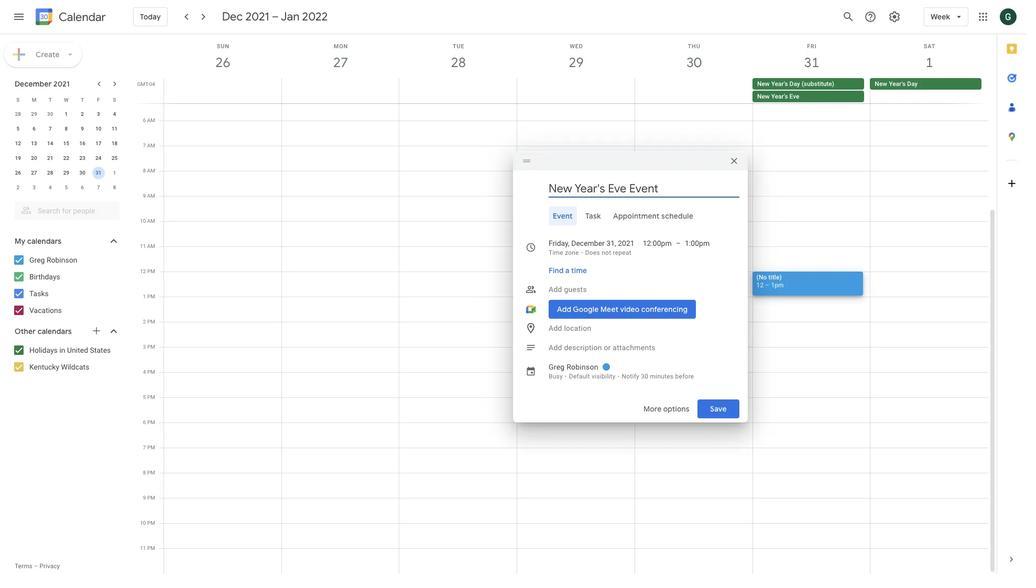 Task type: vqa. For each thing, say whether or not it's contained in the screenshot.
We on the left
no



Task type: describe. For each thing, give the bounding box(es) containing it.
january 2 element
[[12, 181, 24, 194]]

6 for 6 pm
[[143, 420, 146, 425]]

sat 1
[[925, 43, 936, 71]]

am for 11 am
[[147, 243, 155, 249]]

10 for 10 am
[[140, 218, 146, 224]]

25 element
[[108, 152, 121, 165]]

row containing 12
[[10, 136, 123, 151]]

27 element
[[28, 167, 40, 179]]

7 pm
[[143, 445, 155, 451]]

notify
[[622, 373, 640, 380]]

1 vertical spatial greg robinson
[[549, 363, 599, 371]]

task
[[586, 211, 601, 221]]

pm for 4 pm
[[147, 369, 155, 375]]

other
[[15, 327, 36, 336]]

6 down the november 29 element
[[33, 126, 36, 132]]

0 vertical spatial 5
[[17, 126, 20, 132]]

1 horizontal spatial greg
[[549, 363, 565, 371]]

am for 8 am
[[147, 168, 155, 174]]

2 s from the left
[[113, 97, 116, 103]]

12 for 12
[[15, 141, 21, 146]]

calendar heading
[[57, 10, 106, 24]]

dec
[[222, 9, 243, 24]]

14
[[47, 141, 53, 146]]

row inside grid
[[159, 78, 998, 103]]

12 element
[[12, 137, 24, 150]]

add for add description or attachments
[[549, 344, 563, 352]]

appointment schedule
[[614, 211, 694, 221]]

pm for 6 pm
[[147, 420, 155, 425]]

w
[[64, 97, 69, 103]]

find
[[549, 266, 564, 275]]

does not repeat
[[586, 249, 632, 256]]

row containing 28
[[10, 107, 123, 122]]

settings menu image
[[889, 10, 902, 23]]

event button
[[549, 207, 577, 226]]

2 t from the left
[[81, 97, 84, 103]]

my calendars button
[[2, 233, 130, 250]]

pm for 1 pm
[[147, 294, 155, 299]]

31 cell
[[90, 166, 107, 180]]

– left jan
[[272, 9, 279, 24]]

new year's day (substitute) button
[[753, 78, 865, 90]]

11 pm
[[140, 545, 155, 551]]

29 link
[[565, 51, 589, 75]]

states
[[90, 346, 111, 355]]

2 vertical spatial 2021
[[618, 239, 635, 248]]

(no title) 12 – 1pm
[[757, 274, 784, 289]]

4 pm
[[143, 369, 155, 375]]

appointment schedule button
[[610, 207, 698, 226]]

pm for 9 pm
[[147, 495, 155, 501]]

mon 27
[[333, 43, 348, 71]]

add for add location
[[549, 324, 563, 333]]

7 for 7 pm
[[143, 445, 146, 451]]

calendars for other calendars
[[38, 327, 72, 336]]

add for add guests
[[549, 285, 563, 294]]

january 1 element
[[108, 167, 121, 179]]

grid containing 26
[[134, 34, 998, 574]]

Add title text field
[[549, 181, 740, 197]]

9 pm
[[143, 495, 155, 501]]

january 4 element
[[44, 181, 57, 194]]

wildcats
[[61, 363, 89, 371]]

other calendars list
[[2, 342, 130, 376]]

or
[[604, 344, 611, 352]]

to element
[[676, 238, 681, 249]]

29 element
[[60, 167, 73, 179]]

20 element
[[28, 152, 40, 165]]

29 inside wed 29
[[568, 54, 584, 71]]

fri
[[808, 43, 817, 50]]

appointment
[[614, 211, 660, 221]]

m
[[32, 97, 36, 103]]

31 inside grid
[[804, 54, 819, 71]]

year's for new year's day
[[890, 80, 906, 88]]

31,
[[607, 239, 617, 248]]

5 for 5 pm
[[143, 394, 146, 400]]

does
[[586, 249, 601, 256]]

jan
[[281, 9, 300, 24]]

tue
[[453, 43, 465, 50]]

1 pm
[[143, 294, 155, 299]]

january 6 element
[[76, 181, 89, 194]]

mon
[[334, 43, 348, 50]]

december 2021 grid
[[10, 92, 123, 195]]

2021 for dec
[[246, 9, 269, 24]]

18 element
[[108, 137, 121, 150]]

28 for november 28 element
[[15, 111, 21, 117]]

6 am
[[143, 117, 155, 123]]

greg robinson inside my calendars list
[[29, 256, 77, 264]]

time
[[549, 249, 564, 256]]

12:00pm – 1:00pm
[[643, 239, 710, 248]]

default
[[570, 373, 591, 380]]

pm for 2 pm
[[147, 319, 155, 325]]

1 s from the left
[[16, 97, 20, 103]]

0 horizontal spatial december
[[15, 79, 52, 89]]

13 element
[[28, 137, 40, 150]]

main drawer image
[[13, 10, 25, 23]]

7 for 7 am
[[143, 143, 146, 148]]

location
[[565, 324, 592, 333]]

10 pm
[[140, 520, 155, 526]]

15 element
[[60, 137, 73, 150]]

1 horizontal spatial tab list
[[998, 34, 1027, 545]]

friday,
[[549, 239, 570, 248]]

january 5 element
[[60, 181, 73, 194]]

zone
[[565, 249, 579, 256]]

1 cell from the left
[[164, 78, 282, 103]]

united
[[67, 346, 88, 355]]

22
[[63, 155, 69, 161]]

default visibility
[[570, 373, 616, 380]]

terms
[[15, 563, 32, 570]]

15
[[63, 141, 69, 146]]

31 element
[[92, 167, 105, 179]]

30 right notify
[[642, 373, 649, 380]]

1 down 12 pm
[[143, 294, 146, 299]]

new for new year's day
[[876, 80, 888, 88]]

pm for 7 pm
[[147, 445, 155, 451]]

4 for 4 pm
[[143, 369, 146, 375]]

1pm
[[772, 282, 784, 289]]

task button
[[582, 207, 605, 226]]

2 pm
[[143, 319, 155, 325]]

21
[[47, 155, 53, 161]]

1 inside sat 1
[[926, 54, 933, 71]]

1 horizontal spatial 2
[[81, 111, 84, 117]]

5 for january 5 element
[[65, 185, 68, 190]]

10 am
[[140, 218, 155, 224]]

sun 26
[[215, 43, 230, 71]]

row containing 26
[[10, 166, 123, 180]]

f
[[97, 97, 100, 103]]

january 7 element
[[92, 181, 105, 194]]

attachments
[[613, 344, 656, 352]]

31 link
[[800, 51, 824, 75]]

3 cell from the left
[[400, 78, 518, 103]]

am for 10 am
[[147, 218, 155, 224]]

11 for 11
[[112, 126, 118, 132]]

dec 2021 – jan 2022
[[222, 9, 328, 24]]

description
[[565, 344, 602, 352]]

thu
[[688, 43, 701, 50]]

29 for 29 element
[[63, 170, 69, 176]]

add other calendars image
[[91, 326, 102, 336]]

create button
[[4, 42, 82, 67]]

terms link
[[15, 563, 32, 570]]

new year's eve button
[[753, 91, 865, 102]]

1 link
[[918, 51, 942, 75]]

11 am
[[140, 243, 155, 249]]

pm for 11 pm
[[147, 545, 155, 551]]

16 element
[[76, 137, 89, 150]]

day for new year's day
[[908, 80, 918, 88]]

repeat
[[613, 249, 632, 256]]

2021 for december
[[54, 79, 70, 89]]

before
[[676, 373, 695, 380]]

day for new year's day (substitute) new year's eve
[[790, 80, 801, 88]]

year's for new year's day (substitute) new year's eve
[[772, 80, 789, 88]]

cell containing new year's day (substitute)
[[753, 78, 871, 103]]

december 2021
[[15, 79, 70, 89]]

am for 6 am
[[147, 117, 155, 123]]

2 for 2 pm
[[143, 319, 146, 325]]

27 inside december 2021 grid
[[31, 170, 37, 176]]

23
[[79, 155, 85, 161]]

12 inside the "(no title) 12 – 1pm"
[[757, 282, 764, 289]]

04
[[149, 81, 155, 87]]

25
[[112, 155, 118, 161]]

am for 7 am
[[147, 143, 155, 148]]



Task type: locate. For each thing, give the bounding box(es) containing it.
1:00pm
[[686, 239, 710, 248]]

0 horizontal spatial 31
[[96, 170, 102, 176]]

8 inside "element"
[[113, 185, 116, 190]]

row up 29 element
[[10, 151, 123, 166]]

1 am from the top
[[147, 117, 155, 123]]

0 vertical spatial 26
[[215, 54, 230, 71]]

9 for 9
[[81, 126, 84, 132]]

26 down sun
[[215, 54, 230, 71]]

pm down 5 pm
[[147, 420, 155, 425]]

26
[[215, 54, 230, 71], [15, 170, 21, 176]]

calendar element
[[34, 6, 106, 29]]

2 down 26 "element"
[[17, 185, 20, 190]]

guests
[[565, 285, 587, 294]]

friday, december 31, 2021
[[549, 239, 635, 248]]

0 vertical spatial 2
[[81, 111, 84, 117]]

row
[[159, 78, 998, 103], [10, 92, 123, 107], [10, 107, 123, 122], [10, 122, 123, 136], [10, 136, 123, 151], [10, 151, 123, 166], [10, 166, 123, 180], [10, 180, 123, 195]]

0 vertical spatial 10
[[96, 126, 102, 132]]

7 down the 6 am
[[143, 143, 146, 148]]

add guests button
[[545, 280, 740, 299]]

0 horizontal spatial tab list
[[522, 207, 740, 226]]

8 pm from the top
[[147, 445, 155, 451]]

1 vertical spatial greg
[[549, 363, 565, 371]]

0 horizontal spatial t
[[49, 97, 52, 103]]

4 for january 4 element
[[49, 185, 52, 190]]

2 vertical spatial 4
[[143, 369, 146, 375]]

12 down the "11 am"
[[140, 269, 146, 274]]

5 am from the top
[[147, 218, 155, 224]]

0 horizontal spatial 4
[[49, 185, 52, 190]]

2 horizontal spatial 2
[[143, 319, 146, 325]]

today
[[140, 12, 161, 22]]

2021 right dec
[[246, 9, 269, 24]]

0 horizontal spatial day
[[790, 80, 801, 88]]

november 30 element
[[44, 108, 57, 121]]

1 down the 25 element
[[113, 170, 116, 176]]

2 add from the top
[[549, 324, 563, 333]]

5 cell from the left
[[635, 78, 753, 103]]

11 pm from the top
[[147, 520, 155, 526]]

1 vertical spatial robinson
[[567, 363, 599, 371]]

fri 31
[[804, 43, 819, 71]]

6 down 30 element
[[81, 185, 84, 190]]

2 vertical spatial 9
[[143, 495, 146, 501]]

2 vertical spatial 12
[[757, 282, 764, 289]]

row group containing 28
[[10, 107, 123, 195]]

30 right the november 29 element
[[47, 111, 53, 117]]

28 left the november 29 element
[[15, 111, 21, 117]]

1 horizontal spatial 31
[[804, 54, 819, 71]]

10 element
[[92, 123, 105, 135]]

0 horizontal spatial 28
[[15, 111, 21, 117]]

28 inside grid
[[451, 54, 466, 71]]

1 vertical spatial 4
[[49, 185, 52, 190]]

0 horizontal spatial greg
[[29, 256, 45, 264]]

1 horizontal spatial day
[[908, 80, 918, 88]]

row down 22 element
[[10, 166, 123, 180]]

12 down (no
[[757, 282, 764, 289]]

year's inside button
[[890, 80, 906, 88]]

visibility
[[592, 373, 616, 380]]

calendars up in
[[38, 327, 72, 336]]

24
[[96, 155, 102, 161]]

27 down the mon at left
[[333, 54, 348, 71]]

2 vertical spatial 2
[[143, 319, 146, 325]]

11 for 11 pm
[[140, 545, 146, 551]]

5 up 6 pm
[[143, 394, 146, 400]]

5 pm
[[143, 394, 155, 400]]

pm up 1 pm
[[147, 269, 155, 274]]

row down 29 element
[[10, 180, 123, 195]]

10 up "17"
[[96, 126, 102, 132]]

1 vertical spatial add
[[549, 324, 563, 333]]

– down (no
[[766, 282, 770, 289]]

26 link
[[211, 51, 235, 75]]

0 horizontal spatial 5
[[17, 126, 20, 132]]

am down 8 am
[[147, 193, 155, 199]]

7 down november 30 'element'
[[49, 126, 52, 132]]

add
[[549, 285, 563, 294], [549, 324, 563, 333], [549, 344, 563, 352]]

0 vertical spatial 11
[[112, 126, 118, 132]]

time
[[572, 266, 588, 275]]

5
[[17, 126, 20, 132], [65, 185, 68, 190], [143, 394, 146, 400]]

29 for the november 29 element
[[31, 111, 37, 117]]

– inside the "(no title) 12 – 1pm"
[[766, 282, 770, 289]]

greg inside my calendars list
[[29, 256, 45, 264]]

1 vertical spatial 2021
[[54, 79, 70, 89]]

create
[[36, 50, 60, 59]]

4 am from the top
[[147, 193, 155, 199]]

tasks
[[29, 290, 49, 298]]

10 for 10
[[96, 126, 102, 132]]

2021 up w
[[54, 79, 70, 89]]

0 horizontal spatial 12
[[15, 141, 21, 146]]

26 element
[[12, 167, 24, 179]]

greg robinson up birthdays
[[29, 256, 77, 264]]

1 day from the left
[[790, 80, 801, 88]]

1 pm from the top
[[147, 269, 155, 274]]

30 inside grid
[[686, 54, 701, 71]]

1 vertical spatial 10
[[140, 218, 146, 224]]

1 vertical spatial december
[[572, 239, 605, 248]]

time zone
[[549, 249, 579, 256]]

0 horizontal spatial 29
[[31, 111, 37, 117]]

12 pm from the top
[[147, 545, 155, 551]]

january 8 element
[[108, 181, 121, 194]]

2 vertical spatial add
[[549, 344, 563, 352]]

wed
[[570, 43, 584, 50]]

add description or attachments
[[549, 344, 656, 352]]

december up does
[[572, 239, 605, 248]]

1 add from the top
[[549, 285, 563, 294]]

12 pm
[[140, 269, 155, 274]]

cell
[[164, 78, 282, 103], [282, 78, 400, 103], [400, 78, 518, 103], [518, 78, 635, 103], [635, 78, 753, 103], [753, 78, 871, 103]]

greg
[[29, 256, 45, 264], [549, 363, 565, 371]]

3 add from the top
[[549, 344, 563, 352]]

8 am
[[143, 168, 155, 174]]

0 vertical spatial 4
[[113, 111, 116, 117]]

pm down '10 pm'
[[147, 545, 155, 551]]

27 down 20 element
[[31, 170, 37, 176]]

0 vertical spatial 29
[[568, 54, 584, 71]]

3
[[97, 111, 100, 117], [33, 185, 36, 190], [143, 344, 146, 350]]

9 for 9 pm
[[143, 495, 146, 501]]

0 horizontal spatial 27
[[31, 170, 37, 176]]

– right 'terms'
[[34, 563, 38, 570]]

s up november 28 element
[[16, 97, 20, 103]]

0 vertical spatial greg
[[29, 256, 45, 264]]

0 vertical spatial robinson
[[47, 256, 77, 264]]

row up november 30 'element'
[[10, 92, 123, 107]]

28 for 28 element
[[47, 170, 53, 176]]

robinson inside my calendars list
[[47, 256, 77, 264]]

19
[[15, 155, 21, 161]]

pm up 8 pm
[[147, 445, 155, 451]]

pm for 3 pm
[[147, 344, 155, 350]]

10 up the "11 am"
[[140, 218, 146, 224]]

6 for january 6 element
[[81, 185, 84, 190]]

4 pm from the top
[[147, 344, 155, 350]]

day inside button
[[908, 80, 918, 88]]

row containing 5
[[10, 122, 123, 136]]

24 element
[[92, 152, 105, 165]]

1 vertical spatial 9
[[143, 193, 146, 199]]

11
[[112, 126, 118, 132], [140, 243, 146, 249], [140, 545, 146, 551]]

1 vertical spatial calendars
[[38, 327, 72, 336]]

1 horizontal spatial 27
[[333, 54, 348, 71]]

19 element
[[12, 152, 24, 165]]

9 up 16
[[81, 126, 84, 132]]

6 pm from the top
[[147, 394, 155, 400]]

4 up "11" 'element'
[[113, 111, 116, 117]]

row containing 2
[[10, 180, 123, 195]]

0 vertical spatial 2021
[[246, 9, 269, 24]]

2 vertical spatial 3
[[143, 344, 146, 350]]

my calendars list
[[2, 252, 130, 319]]

am down the 6 am
[[147, 143, 155, 148]]

0 vertical spatial december
[[15, 79, 52, 89]]

3 down 27 element
[[33, 185, 36, 190]]

1 vertical spatial 27
[[31, 170, 37, 176]]

add down add location
[[549, 344, 563, 352]]

row up 22
[[10, 136, 123, 151]]

12 inside 12 element
[[15, 141, 21, 146]]

30 element
[[76, 167, 89, 179]]

12:00pm
[[643, 239, 672, 248]]

None search field
[[0, 197, 130, 220]]

6 up 7 am
[[143, 117, 146, 123]]

1 horizontal spatial 28
[[47, 170, 53, 176]]

2 horizontal spatial 28
[[451, 54, 466, 71]]

pm down 8 pm
[[147, 495, 155, 501]]

(substitute)
[[802, 80, 835, 88]]

1 down w
[[65, 111, 68, 117]]

add left "location" at the right bottom of page
[[549, 324, 563, 333]]

robinson up default
[[567, 363, 599, 371]]

11 for 11 am
[[140, 243, 146, 249]]

pm down 1 pm
[[147, 319, 155, 325]]

1 horizontal spatial 4
[[113, 111, 116, 117]]

row containing new year's day (substitute)
[[159, 78, 998, 103]]

tab list containing event
[[522, 207, 740, 226]]

31 inside cell
[[96, 170, 102, 176]]

calendars for my calendars
[[27, 237, 62, 246]]

6 for 6 am
[[143, 117, 146, 123]]

1 horizontal spatial s
[[113, 97, 116, 103]]

pm up 6 pm
[[147, 394, 155, 400]]

30 down '23' element
[[79, 170, 85, 176]]

2 am from the top
[[147, 143, 155, 148]]

greg up "busy"
[[549, 363, 565, 371]]

row group
[[10, 107, 123, 195]]

kentucky wildcats
[[29, 363, 89, 371]]

day
[[790, 80, 801, 88], [908, 80, 918, 88]]

9
[[81, 126, 84, 132], [143, 193, 146, 199], [143, 495, 146, 501]]

4 down 28 element
[[49, 185, 52, 190]]

3 for january 3 element
[[33, 185, 36, 190]]

29 down 'wed'
[[568, 54, 584, 71]]

1 horizontal spatial t
[[81, 97, 84, 103]]

22 element
[[60, 152, 73, 165]]

11 inside "11" 'element'
[[112, 126, 118, 132]]

2 cell from the left
[[282, 78, 400, 103]]

2 horizontal spatial 2021
[[618, 239, 635, 248]]

0 horizontal spatial 2021
[[54, 79, 70, 89]]

18
[[112, 141, 118, 146]]

7 inside january 7 element
[[97, 185, 100, 190]]

privacy
[[40, 563, 60, 570]]

5 pm from the top
[[147, 369, 155, 375]]

2
[[81, 111, 84, 117], [17, 185, 20, 190], [143, 319, 146, 325]]

1 vertical spatial 26
[[15, 170, 21, 176]]

1 vertical spatial 12
[[140, 269, 146, 274]]

t left f
[[81, 97, 84, 103]]

2 pm from the top
[[147, 294, 155, 299]]

2 vertical spatial 28
[[47, 170, 53, 176]]

calendars right my
[[27, 237, 62, 246]]

pm down the 7 pm
[[147, 470, 155, 476]]

new year's day (substitute) new year's eve
[[758, 80, 835, 100]]

23 element
[[76, 152, 89, 165]]

grid
[[134, 34, 998, 574]]

november 28 element
[[12, 108, 24, 121]]

sat
[[925, 43, 936, 50]]

robinson down my calendars dropdown button
[[47, 256, 77, 264]]

31 down fri
[[804, 54, 819, 71]]

1 horizontal spatial 26
[[215, 54, 230, 71]]

2 for january 2 element
[[17, 185, 20, 190]]

9 for 9 am
[[143, 193, 146, 199]]

0 horizontal spatial 3
[[33, 185, 36, 190]]

– left the 1:00pm at the top right of page
[[676, 239, 681, 248]]

3 am from the top
[[147, 168, 155, 174]]

2 vertical spatial 10
[[140, 520, 146, 526]]

31 down 24 element
[[96, 170, 102, 176]]

1 vertical spatial 5
[[65, 185, 68, 190]]

9 up "10 am" at the left
[[143, 193, 146, 199]]

kentucky
[[29, 363, 59, 371]]

december up m
[[15, 79, 52, 89]]

find a time button
[[545, 261, 592, 280]]

not
[[602, 249, 612, 256]]

2 up 16
[[81, 111, 84, 117]]

row down '29' link
[[159, 78, 998, 103]]

pm up 2 pm
[[147, 294, 155, 299]]

7
[[49, 126, 52, 132], [143, 143, 146, 148], [97, 185, 100, 190], [143, 445, 146, 451]]

8 up 9 pm
[[143, 470, 146, 476]]

0 horizontal spatial greg robinson
[[29, 256, 77, 264]]

11 down "10 am" at the left
[[140, 243, 146, 249]]

1 vertical spatial 11
[[140, 243, 146, 249]]

0 vertical spatial 28
[[451, 54, 466, 71]]

0 vertical spatial calendars
[[27, 237, 62, 246]]

17
[[96, 141, 102, 146]]

10 up 11 pm
[[140, 520, 146, 526]]

pm for 8 pm
[[147, 470, 155, 476]]

row containing 19
[[10, 151, 123, 166]]

8 for 8 pm
[[143, 470, 146, 476]]

add location
[[549, 324, 592, 333]]

busy
[[549, 373, 563, 380]]

am up 7 am
[[147, 117, 155, 123]]

1 t from the left
[[49, 97, 52, 103]]

0 vertical spatial 31
[[804, 54, 819, 71]]

5 down november 28 element
[[17, 126, 20, 132]]

9 inside row
[[81, 126, 84, 132]]

0 vertical spatial 12
[[15, 141, 21, 146]]

12
[[15, 141, 21, 146], [140, 269, 146, 274], [757, 282, 764, 289]]

1 vertical spatial 29
[[31, 111, 37, 117]]

today button
[[133, 4, 168, 29]]

2 horizontal spatial 3
[[143, 344, 146, 350]]

6 am from the top
[[147, 243, 155, 249]]

january 3 element
[[28, 181, 40, 194]]

10 pm from the top
[[147, 495, 155, 501]]

26 down 19 element
[[15, 170, 21, 176]]

add inside dropdown button
[[549, 285, 563, 294]]

1 horizontal spatial 2021
[[246, 9, 269, 24]]

2 day from the left
[[908, 80, 918, 88]]

gmt-
[[137, 81, 149, 87]]

pm up 4 pm
[[147, 344, 155, 350]]

7 for january 7 element
[[97, 185, 100, 190]]

2 horizontal spatial 29
[[568, 54, 584, 71]]

11 down '10 pm'
[[140, 545, 146, 551]]

day up 'eve'
[[790, 80, 801, 88]]

0 horizontal spatial 26
[[15, 170, 21, 176]]

sun
[[217, 43, 230, 50]]

13
[[31, 141, 37, 146]]

28 element
[[44, 167, 57, 179]]

0 horizontal spatial 2
[[17, 185, 20, 190]]

day inside new year's day (substitute) new year's eve
[[790, 80, 801, 88]]

29 down m
[[31, 111, 37, 117]]

4
[[113, 111, 116, 117], [49, 185, 52, 190], [143, 369, 146, 375]]

0 vertical spatial 9
[[81, 126, 84, 132]]

1 horizontal spatial 3
[[97, 111, 100, 117]]

2 vertical spatial 29
[[63, 170, 69, 176]]

29
[[568, 54, 584, 71], [31, 111, 37, 117], [63, 170, 69, 176]]

1 vertical spatial 3
[[33, 185, 36, 190]]

3 pm
[[143, 344, 155, 350]]

7 pm from the top
[[147, 420, 155, 425]]

am up 12 pm
[[147, 243, 155, 249]]

new year's day button
[[871, 78, 982, 90]]

thu 30
[[686, 43, 701, 71]]

holidays
[[29, 346, 58, 355]]

3 pm from the top
[[147, 319, 155, 325]]

30 down thu
[[686, 54, 701, 71]]

pm for 12 pm
[[147, 269, 155, 274]]

6 down 5 pm
[[143, 420, 146, 425]]

greg up birthdays
[[29, 256, 45, 264]]

8 for january 8 "element"
[[113, 185, 116, 190]]

4 cell from the left
[[518, 78, 635, 103]]

21 element
[[44, 152, 57, 165]]

am for 9 am
[[147, 193, 155, 199]]

add down find
[[549, 285, 563, 294]]

8 down 7 am
[[143, 168, 146, 174]]

Search for people text field
[[21, 201, 113, 220]]

3 down f
[[97, 111, 100, 117]]

3 down 2 pm
[[143, 344, 146, 350]]

12 up 19
[[15, 141, 21, 146]]

3 for 3 pm
[[143, 344, 146, 350]]

0 vertical spatial 3
[[97, 111, 100, 117]]

my
[[15, 237, 25, 246]]

2 vertical spatial 5
[[143, 394, 146, 400]]

2 horizontal spatial 4
[[143, 369, 146, 375]]

row containing s
[[10, 92, 123, 107]]

am down 9 am
[[147, 218, 155, 224]]

2 vertical spatial 11
[[140, 545, 146, 551]]

vacations
[[29, 306, 62, 315]]

0 vertical spatial 27
[[333, 54, 348, 71]]

(no
[[757, 274, 768, 281]]

november 29 element
[[28, 108, 40, 121]]

7 up 8 pm
[[143, 445, 146, 451]]

privacy link
[[40, 563, 60, 570]]

pm down 3 pm
[[147, 369, 155, 375]]

7 am
[[143, 143, 155, 148]]

7 down 31 element
[[97, 185, 100, 190]]

8 for 8 am
[[143, 168, 146, 174]]

14 element
[[44, 137, 57, 150]]

wed 29
[[568, 43, 584, 71]]

29 down 22 element
[[63, 170, 69, 176]]

terms – privacy
[[15, 563, 60, 570]]

9 pm from the top
[[147, 470, 155, 476]]

26 inside 26 "element"
[[15, 170, 21, 176]]

1 vertical spatial 31
[[96, 170, 102, 176]]

pm for 5 pm
[[147, 394, 155, 400]]

calendar
[[59, 10, 106, 24]]

pm down 9 pm
[[147, 520, 155, 526]]

new for new year's day (substitute) new year's eve
[[758, 80, 770, 88]]

17 element
[[92, 137, 105, 150]]

greg robinson up default
[[549, 363, 599, 371]]

new inside button
[[876, 80, 888, 88]]

6 cell from the left
[[753, 78, 871, 103]]

0 vertical spatial add
[[549, 285, 563, 294]]

30 inside 'element'
[[47, 111, 53, 117]]

year's
[[772, 80, 789, 88], [890, 80, 906, 88], [772, 93, 789, 100]]

2021
[[246, 9, 269, 24], [54, 79, 70, 89], [618, 239, 635, 248]]

12 for 12 pm
[[140, 269, 146, 274]]

pm for 10 pm
[[147, 520, 155, 526]]

27 inside mon 27
[[333, 54, 348, 71]]

row up the 15
[[10, 122, 123, 136]]

1 horizontal spatial robinson
[[567, 363, 599, 371]]

30 link
[[682, 51, 707, 75]]

eve
[[790, 93, 800, 100]]

4 down 3 pm
[[143, 369, 146, 375]]

1 down sat
[[926, 54, 933, 71]]

8 up the 15
[[65, 126, 68, 132]]

1 inside 'element'
[[113, 170, 116, 176]]

1 horizontal spatial 29
[[63, 170, 69, 176]]

9 up '10 pm'
[[143, 495, 146, 501]]

2 up 3 pm
[[143, 319, 146, 325]]

0 vertical spatial greg robinson
[[29, 256, 77, 264]]

row down w
[[10, 107, 123, 122]]

11 element
[[108, 123, 121, 135]]

1 vertical spatial 28
[[15, 111, 21, 117]]

1 horizontal spatial 12
[[140, 269, 146, 274]]

27 link
[[329, 51, 353, 75]]

t up november 30 'element'
[[49, 97, 52, 103]]

10 inside row
[[96, 126, 102, 132]]

0 horizontal spatial robinson
[[47, 256, 77, 264]]

1 vertical spatial 2
[[17, 185, 20, 190]]

1 horizontal spatial greg robinson
[[549, 363, 599, 371]]

other calendars button
[[2, 323, 130, 340]]

tab list
[[998, 34, 1027, 545], [522, 207, 740, 226]]

10 for 10 pm
[[140, 520, 146, 526]]

birthdays
[[29, 273, 60, 281]]

my calendars
[[15, 237, 62, 246]]

28 link
[[447, 51, 471, 75]]

0 horizontal spatial s
[[16, 97, 20, 103]]

am down 7 am
[[147, 168, 155, 174]]

2 horizontal spatial 12
[[757, 282, 764, 289]]

1 horizontal spatial december
[[572, 239, 605, 248]]

1 horizontal spatial 5
[[65, 185, 68, 190]]

2 horizontal spatial 5
[[143, 394, 146, 400]]



